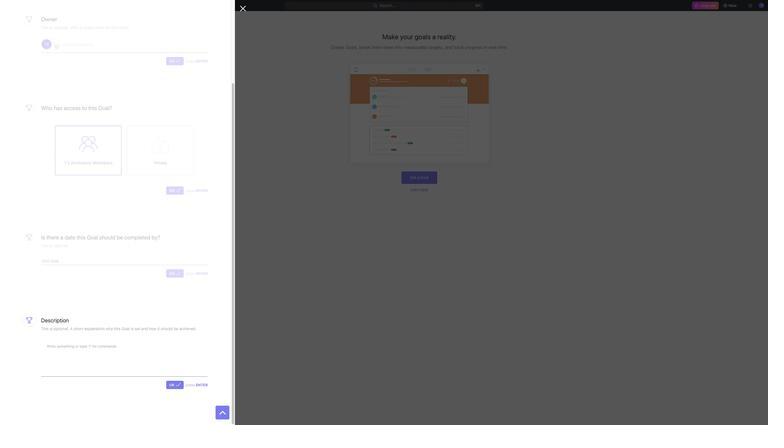 Task type: describe. For each thing, give the bounding box(es) containing it.
1 is from the left
[[50, 327, 53, 332]]

ok button for is there a date this goal should be completed by?
[[166, 270, 184, 278]]

make
[[382, 33, 399, 41]]

is
[[41, 235, 45, 241]]

create goals, break them down into measurable targets, and track progress in real-time.
[[331, 45, 508, 50]]

create
[[331, 45, 344, 50]]

1 vertical spatial goal
[[87, 235, 98, 241]]

explanation
[[84, 327, 105, 332]]

2 workspace from the left
[[92, 161, 113, 165]]

upgrade link
[[692, 2, 719, 9]]

1 workspace from the left
[[71, 161, 91, 165]]

progress
[[465, 45, 483, 50]]

short
[[74, 327, 83, 332]]

be inside the description this is optional. a short explanation why this goal is set and how it should be achieved.
[[174, 327, 178, 332]]

them
[[372, 45, 382, 50]]

choose
[[62, 42, 76, 47]]

track
[[454, 45, 464, 50]]

why
[[106, 327, 113, 332]]

reality.
[[437, 33, 456, 41]]

press for who has access to this goal?
[[186, 189, 195, 193]]

0 horizontal spatial should
[[99, 235, 116, 241]]

0 horizontal spatial be
[[117, 235, 123, 241]]

search...
[[379, 3, 395, 8]]

optional.
[[54, 327, 69, 332]]

4 enter from the top
[[196, 383, 208, 388]]

4 press from the top
[[186, 383, 195, 388]]

t's workspace workspace
[[64, 161, 113, 165]]

goal?
[[98, 105, 112, 111]]

2 vertical spatial a
[[60, 235, 63, 241]]

completed
[[124, 235, 150, 241]]

ok button for who has access to this goal?
[[166, 187, 184, 195]]

it
[[157, 327, 160, 332]]

2 horizontal spatial goal
[[420, 175, 429, 180]]

2 is from the left
[[131, 327, 134, 332]]

how
[[149, 327, 156, 332]]

this inside the description this is optional. a short explanation why this goal is set and how it should be achieved.
[[114, 327, 121, 332]]

to
[[82, 105, 87, 111]]

private
[[154, 161, 167, 165]]

owner
[[41, 16, 57, 22]]

should inside the description this is optional. a short explanation why this goal is set and how it should be achieved.
[[161, 327, 173, 332]]

press for owner
[[186, 59, 195, 63]]

goals
[[415, 33, 431, 41]]

more
[[420, 188, 428, 192]]

sidebar navigation
[[0, 11, 71, 426]]

new button
[[721, 1, 740, 10]]

learn more link
[[411, 188, 428, 192]]

1 vertical spatial a
[[417, 175, 419, 180]]

in
[[484, 45, 487, 50]]

into
[[395, 45, 403, 50]]

this for date
[[77, 235, 85, 241]]



Task type: locate. For each thing, give the bounding box(es) containing it.
choose owner(s)
[[62, 42, 93, 47]]

enter for owner
[[196, 59, 208, 63]]

enter for who has access to this goal?
[[196, 189, 208, 193]]

2 enter from the top
[[196, 189, 208, 193]]

0 vertical spatial and
[[445, 45, 452, 50]]

set
[[410, 175, 416, 180]]

1 vertical spatial and
[[141, 327, 148, 332]]

press enter for owner
[[186, 59, 208, 63]]

press enter for who has access to this goal?
[[186, 189, 208, 193]]

this right why
[[114, 327, 121, 332]]

1 vertical spatial should
[[161, 327, 173, 332]]

new
[[729, 3, 737, 8]]

a right set
[[417, 175, 419, 180]]

is right this
[[50, 327, 53, 332]]

0 vertical spatial a
[[432, 33, 436, 41]]

ok button for owner
[[166, 57, 184, 65]]

achieved.
[[179, 327, 196, 332]]

1 horizontal spatial this
[[88, 105, 97, 111]]

this right the date
[[77, 235, 85, 241]]

3 press from the top
[[186, 272, 195, 276]]

4 press enter from the top
[[186, 383, 208, 388]]

2 press from the top
[[186, 189, 195, 193]]

1 horizontal spatial should
[[161, 327, 173, 332]]

ok button
[[166, 57, 184, 65], [166, 187, 184, 195], [166, 270, 184, 278], [166, 382, 184, 390]]

2 vertical spatial this
[[114, 327, 121, 332]]

goals,
[[345, 45, 358, 50]]

real-
[[489, 45, 498, 50]]

press enter for is there a date this goal should be completed by?
[[186, 272, 208, 276]]

a up targets, at the right
[[432, 33, 436, 41]]

t's
[[64, 161, 70, 165]]

press
[[186, 59, 195, 63], [186, 189, 195, 193], [186, 272, 195, 276], [186, 383, 195, 388]]

2 horizontal spatial this
[[114, 327, 121, 332]]

1 ok from the top
[[169, 59, 175, 63]]

this right to
[[88, 105, 97, 111]]

make your goals a reality.
[[382, 33, 456, 41]]

time.
[[498, 45, 508, 50]]

owner(s)
[[77, 42, 93, 47]]

1 horizontal spatial a
[[417, 175, 419, 180]]

description
[[41, 318, 69, 324]]

0 horizontal spatial this
[[77, 235, 85, 241]]

by?
[[152, 235, 160, 241]]

goal left set
[[122, 327, 130, 332]]

2 ok from the top
[[169, 189, 175, 193]]

4 ok button from the top
[[166, 382, 184, 390]]

press for is there a date this goal should be completed by?
[[186, 272, 195, 276]]

down
[[383, 45, 394, 50]]

2 vertical spatial goal
[[122, 327, 130, 332]]

3 ok button from the top
[[166, 270, 184, 278]]

who has access to this goal?
[[41, 105, 112, 111]]

a
[[432, 33, 436, 41], [417, 175, 419, 180], [60, 235, 63, 241]]

1 horizontal spatial and
[[445, 45, 452, 50]]

goal right set
[[420, 175, 429, 180]]

2 horizontal spatial a
[[432, 33, 436, 41]]

3 press enter from the top
[[186, 272, 208, 276]]

tree inside the sidebar navigation
[[2, 115, 68, 190]]

1 horizontal spatial be
[[174, 327, 178, 332]]

this
[[88, 105, 97, 111], [77, 235, 85, 241], [114, 327, 121, 332]]

ok for who has access to this goal?
[[169, 189, 175, 193]]

0 horizontal spatial workspace
[[71, 161, 91, 165]]

goal right the date
[[87, 235, 98, 241]]

is there a date this goal should be completed by?
[[41, 235, 160, 241]]

description this is optional. a short explanation why this goal is set and how it should be achieved.
[[41, 318, 196, 332]]

access
[[64, 105, 81, 111]]

set a goal
[[410, 175, 429, 180]]

1 horizontal spatial workspace
[[92, 161, 113, 165]]

0 vertical spatial goal
[[420, 175, 429, 180]]

goal
[[420, 175, 429, 180], [87, 235, 98, 241], [122, 327, 130, 332]]

4 ok from the top
[[169, 383, 175, 388]]

dialog
[[0, 0, 246, 426]]

1 vertical spatial be
[[174, 327, 178, 332]]

ok for owner
[[169, 59, 175, 63]]

tree
[[2, 115, 68, 190]]

3 enter from the top
[[196, 272, 208, 276]]

2 press enter from the top
[[186, 189, 208, 193]]

0 horizontal spatial goal
[[87, 235, 98, 241]]

and right set
[[141, 327, 148, 332]]

learn
[[411, 188, 419, 192]]

0 vertical spatial this
[[88, 105, 97, 111]]

1 ok button from the top
[[166, 57, 184, 65]]

and inside the description this is optional. a short explanation why this goal is set and how it should be achieved.
[[141, 327, 148, 332]]

this for to
[[88, 105, 97, 111]]

ok
[[169, 59, 175, 63], [169, 189, 175, 193], [169, 272, 175, 276], [169, 383, 175, 388]]

there
[[46, 235, 59, 241]]

a
[[70, 327, 73, 332]]

should
[[99, 235, 116, 241], [161, 327, 173, 332]]

0 horizontal spatial is
[[50, 327, 53, 332]]

dialog containing owner
[[0, 0, 246, 426]]

1 enter from the top
[[196, 59, 208, 63]]

2 ok button from the top
[[166, 187, 184, 195]]

be left 'achieved.' at the left bottom
[[174, 327, 178, 332]]

goal inside the description this is optional. a short explanation why this goal is set and how it should be achieved.
[[122, 327, 130, 332]]

0 horizontal spatial and
[[141, 327, 148, 332]]

break
[[359, 45, 370, 50]]

be
[[117, 235, 123, 241], [174, 327, 178, 332]]

who
[[41, 105, 52, 111]]

1 horizontal spatial goal
[[122, 327, 130, 332]]

has
[[54, 105, 62, 111]]

your
[[400, 33, 413, 41]]

enter
[[196, 59, 208, 63], [196, 189, 208, 193], [196, 272, 208, 276], [196, 383, 208, 388]]

this
[[41, 327, 49, 332]]

measurable
[[404, 45, 427, 50]]

enter for is there a date this goal should be completed by?
[[196, 272, 208, 276]]

a left the date
[[60, 235, 63, 241]]

is
[[50, 327, 53, 332], [131, 327, 134, 332]]

ok for is there a date this goal should be completed by?
[[169, 272, 175, 276]]

press enter
[[186, 59, 208, 63], [186, 189, 208, 193], [186, 272, 208, 276], [186, 383, 208, 388]]

3 ok from the top
[[169, 272, 175, 276]]

0 horizontal spatial a
[[60, 235, 63, 241]]

1 horizontal spatial is
[[131, 327, 134, 332]]

1 vertical spatial this
[[77, 235, 85, 241]]

0 vertical spatial be
[[117, 235, 123, 241]]

1 press from the top
[[186, 59, 195, 63]]

workspace
[[71, 161, 91, 165], [92, 161, 113, 165]]

targets,
[[428, 45, 444, 50]]

1 press enter from the top
[[186, 59, 208, 63]]

0 vertical spatial should
[[99, 235, 116, 241]]

and left 'track'
[[445, 45, 452, 50]]

be left completed
[[117, 235, 123, 241]]

⌘k
[[475, 3, 481, 8]]

date
[[65, 235, 75, 241]]

and
[[445, 45, 452, 50], [141, 327, 148, 332]]

set
[[135, 327, 140, 332]]

learn more
[[411, 188, 428, 192]]

upgrade
[[700, 3, 716, 8]]

is left set
[[131, 327, 134, 332]]



Task type: vqa. For each thing, say whether or not it's contained in the screenshot.
owner(s)
yes



